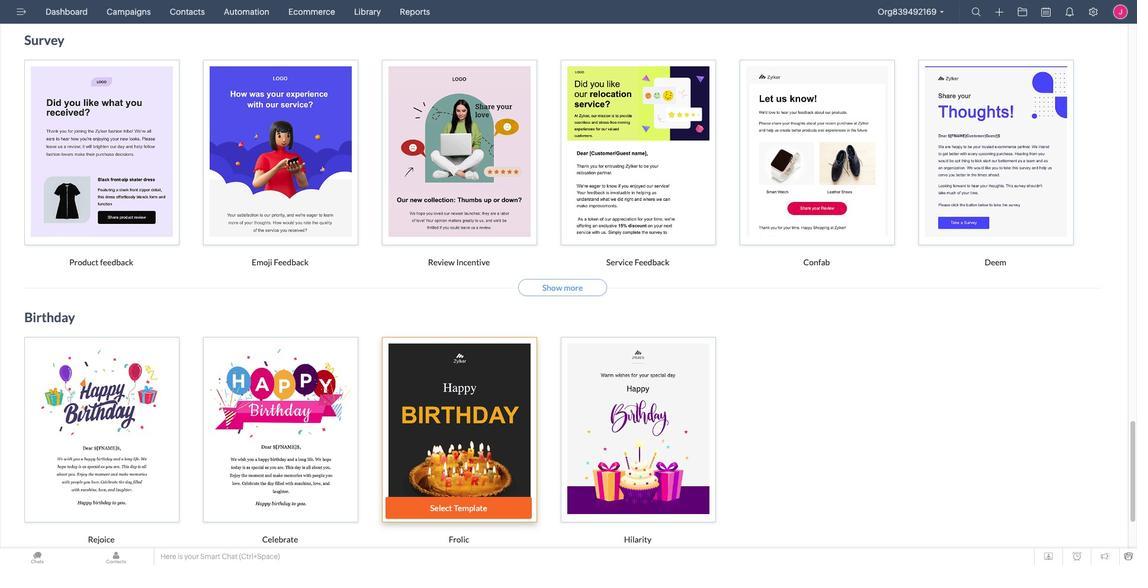 Task type: vqa. For each thing, say whether or not it's contained in the screenshot.
Notifications icon
yes



Task type: locate. For each thing, give the bounding box(es) containing it.
org839492169
[[878, 7, 937, 17]]

quick actions image
[[995, 8, 1004, 17]]

configure settings image
[[1089, 7, 1098, 17]]

here
[[161, 553, 176, 561]]

your
[[184, 553, 199, 561]]

automation link
[[219, 0, 274, 24]]

folder image
[[1018, 7, 1027, 17]]

is
[[178, 553, 183, 561]]

(ctrl+space)
[[239, 553, 280, 561]]

automation
[[224, 7, 270, 17]]

reports link
[[395, 0, 435, 24]]

notifications image
[[1065, 7, 1074, 17]]

dashboard link
[[41, 0, 92, 24]]

contacts link
[[165, 0, 210, 24]]

ecommerce link
[[284, 0, 340, 24]]

contacts image
[[79, 548, 153, 565]]



Task type: describe. For each thing, give the bounding box(es) containing it.
reports
[[400, 7, 430, 17]]

contacts
[[170, 7, 205, 17]]

library
[[354, 7, 381, 17]]

here is your smart chat (ctrl+space)
[[161, 553, 280, 561]]

campaigns link
[[102, 0, 156, 24]]

campaigns
[[107, 7, 151, 17]]

smart
[[200, 553, 220, 561]]

ecommerce
[[288, 7, 335, 17]]

chat
[[222, 553, 238, 561]]

chats image
[[0, 548, 75, 565]]

library link
[[349, 0, 386, 24]]

dashboard
[[46, 7, 88, 17]]

calendar image
[[1042, 7, 1051, 17]]

search image
[[972, 7, 981, 17]]



